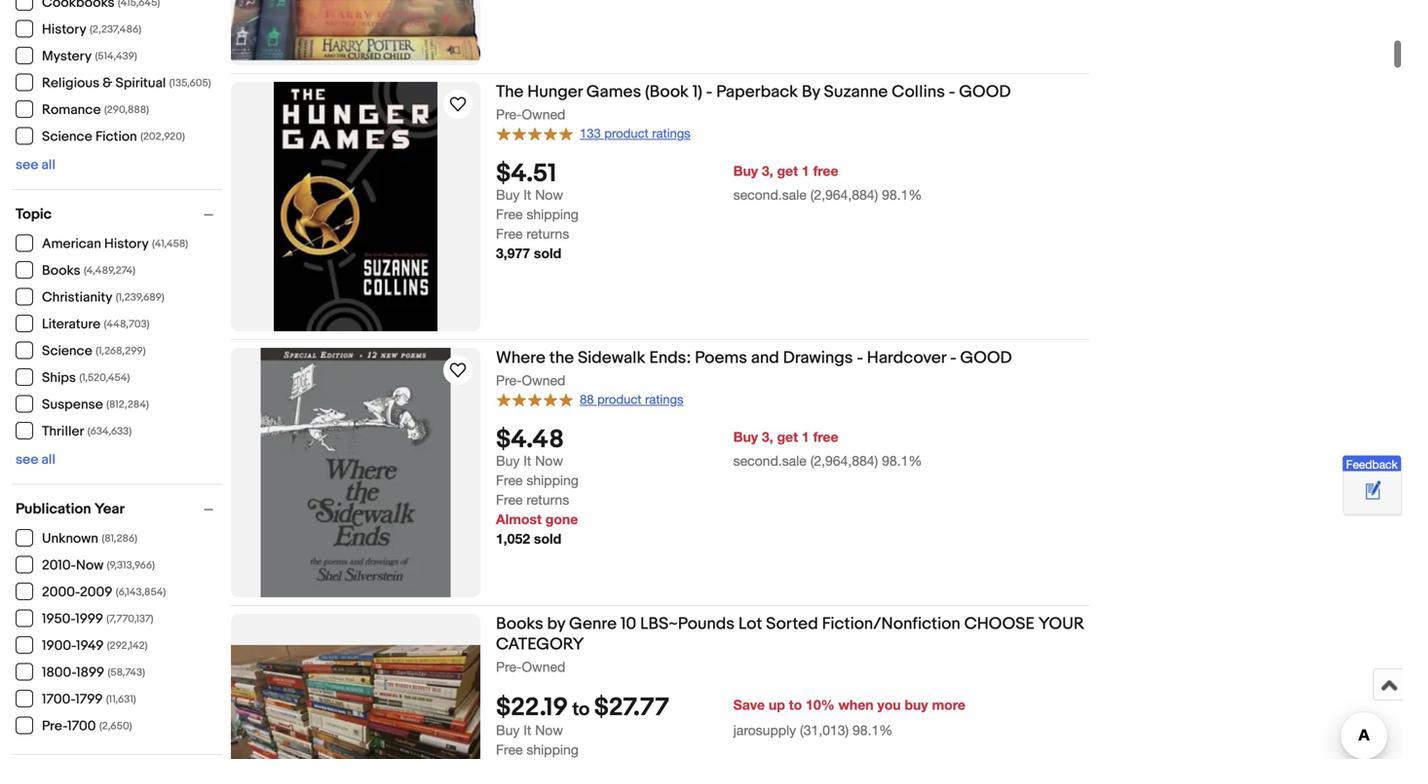 Task type: vqa. For each thing, say whether or not it's contained in the screenshot.


Task type: describe. For each thing, give the bounding box(es) containing it.
when
[[839, 697, 874, 713]]

history (2,237,486)
[[42, 21, 141, 38]]

lbs~pounds
[[640, 614, 735, 635]]

2 3, from the top
[[762, 429, 774, 445]]

the
[[550, 348, 574, 368]]

sold inside second.sale (2,964,884) 98.1% free shipping free returns almost gone 1,052 sold
[[534, 531, 562, 547]]

sidewalk
[[578, 348, 646, 368]]

almost
[[496, 511, 542, 527]]

feedback
[[1347, 458, 1398, 471]]

spiritual
[[116, 75, 166, 92]]

american
[[42, 236, 101, 252]]

88
[[580, 392, 594, 407]]

product for $4.48
[[598, 392, 642, 407]]

where the sidewalk ends: poems and drawings - hardcover - good heading
[[496, 348, 1012, 368]]

2 it from the top
[[524, 453, 532, 469]]

science fiction (202,920)
[[42, 129, 185, 145]]

owned inside the hunger games (book 1) - paperback by suzanne collins - good pre-owned
[[522, 106, 566, 122]]

1 free from the top
[[814, 163, 839, 179]]

your
[[1039, 614, 1085, 635]]

thriller (634,633)
[[42, 424, 132, 440]]

shipping inside jarosupply (31,013) 98.1% free shipping
[[527, 742, 579, 758]]

(2,964,884) for second.sale (2,964,884) 98.1% free shipping free returns almost gone 1,052 sold
[[811, 453, 878, 469]]

0 horizontal spatial history
[[42, 21, 86, 38]]

games
[[587, 82, 642, 102]]

fiction
[[95, 129, 137, 145]]

buy
[[905, 697, 929, 713]]

second.sale for second.sale (2,964,884) 98.1% free shipping free returns 3,977 sold
[[734, 187, 807, 203]]

(202,920)
[[140, 131, 185, 143]]

$4.51
[[496, 159, 557, 189]]

ships
[[42, 370, 76, 387]]

1950-
[[42, 611, 75, 628]]

gone
[[546, 511, 578, 527]]

literature (448,703)
[[42, 316, 150, 333]]

by
[[547, 614, 566, 635]]

133 product ratings
[[580, 126, 691, 141]]

buy up almost
[[496, 453, 520, 469]]

1,052
[[496, 531, 530, 547]]

133
[[580, 126, 601, 141]]

now down unknown (81,286) on the bottom left
[[76, 558, 104, 574]]

all for ships
[[41, 452, 55, 468]]

2000-2009 (6,143,854)
[[42, 584, 166, 601]]

it inside save up to 10% when you buy more buy it now
[[524, 723, 532, 739]]

to inside $22.19 to $27.77
[[573, 699, 590, 722]]

(31,013)
[[800, 723, 849, 739]]

fiction/nonfiction
[[822, 614, 961, 635]]

mystery
[[42, 48, 92, 65]]

all for science
[[41, 157, 55, 174]]

now down 133 product ratings link
[[535, 187, 563, 203]]

second.sale (2,964,884) 98.1% free shipping free returns 3,977 sold
[[496, 187, 922, 261]]

save
[[734, 697, 765, 713]]

suzanne
[[824, 82, 888, 102]]

ships (1,520,454)
[[42, 370, 130, 387]]

(290,888)
[[104, 104, 149, 116]]

2 get from the top
[[777, 429, 798, 445]]

(292,142)
[[107, 640, 148, 653]]

where the sidewalk ends: poems and drawings - hardcover - good link
[[496, 348, 1090, 372]]

1700-
[[42, 692, 75, 708]]

the hunger games (book 1) - paperback by suzanne collins - good heading
[[496, 82, 1011, 102]]

1)
[[693, 82, 703, 102]]

pre-1700 (2,650)
[[42, 718, 132, 735]]

science (1,268,299)
[[42, 343, 146, 360]]

books for (4,489,274)
[[42, 263, 80, 279]]

religious & spiritual (135,605)
[[42, 75, 211, 92]]

unknown (81,286)
[[42, 531, 137, 547]]

where
[[496, 348, 546, 368]]

sold inside second.sale (2,964,884) 98.1% free shipping free returns 3,977 sold
[[534, 245, 562, 261]]

watch where the sidewalk ends: poems and drawings - hardcover - good image
[[446, 359, 470, 382]]

romance
[[42, 102, 101, 118]]

to inside save up to 10% when you buy more buy it now
[[789, 697, 802, 713]]

ends:
[[650, 348, 691, 368]]

(58,743)
[[108, 667, 145, 679]]

(448,703)
[[104, 318, 150, 331]]

1 horizontal spatial history
[[104, 236, 149, 252]]

christianity (1,239,689)
[[42, 290, 164, 306]]

lot
[[739, 614, 763, 635]]

(1,520,454)
[[79, 372, 130, 385]]

- right 1)
[[706, 82, 713, 102]]

98.1% for jarosupply (31,013) 98.1% free shipping
[[853, 723, 893, 739]]

pre- inside the hunger games (book 1) - paperback by suzanne collins - good pre-owned
[[496, 106, 522, 122]]

1700
[[67, 718, 96, 735]]

1800-
[[42, 665, 76, 681]]

books by genre 10 lbs~pounds lot sorted fiction/nonfiction choose your category link
[[496, 614, 1090, 658]]

4 free from the top
[[496, 492, 523, 508]]

pre- down 1700-
[[42, 718, 67, 735]]

(4,489,274)
[[84, 265, 136, 277]]

see all button for science fiction
[[16, 157, 55, 174]]

see all for science
[[16, 157, 55, 174]]

genre
[[569, 614, 617, 635]]

&
[[103, 75, 113, 92]]

see for science
[[16, 157, 38, 174]]

mystery (514,439)
[[42, 48, 137, 65]]

ratings for $4.48
[[645, 392, 684, 407]]

science for science
[[42, 343, 92, 360]]

see all for ships
[[16, 452, 55, 468]]

(514,439)
[[95, 50, 137, 63]]

98.1% for second.sale (2,964,884) 98.1% free shipping free returns almost gone 1,052 sold
[[882, 453, 922, 469]]

romance (290,888)
[[42, 102, 149, 118]]

topic
[[16, 206, 52, 223]]

98.1% for second.sale (2,964,884) 98.1% free shipping free returns 3,977 sold
[[882, 187, 922, 203]]

suspense (812,284)
[[42, 397, 149, 413]]

science for science fiction
[[42, 129, 92, 145]]

1899
[[76, 665, 104, 681]]

133 product ratings link
[[496, 124, 691, 142]]

2 free from the top
[[496, 226, 523, 242]]

save up to 10% when you buy more buy it now
[[496, 697, 966, 739]]

2009
[[80, 584, 112, 601]]

(812,284)
[[106, 399, 149, 411]]

1 1 from the top
[[802, 163, 810, 179]]

1949
[[76, 638, 104, 655]]

american history (41,458)
[[42, 236, 188, 252]]



Task type: locate. For each thing, give the bounding box(es) containing it.
get
[[777, 163, 798, 179], [777, 429, 798, 445]]

drawings
[[783, 348, 853, 368]]

buy
[[734, 163, 758, 179], [496, 187, 520, 203], [734, 429, 758, 445], [496, 453, 520, 469], [496, 723, 520, 739]]

owned down category
[[522, 659, 566, 675]]

2 sold from the top
[[534, 531, 562, 547]]

2 science from the top
[[42, 343, 92, 360]]

0 vertical spatial see
[[16, 157, 38, 174]]

1 vertical spatial see all button
[[16, 452, 55, 468]]

returns inside second.sale (2,964,884) 98.1% free shipping free returns 3,977 sold
[[527, 226, 569, 242]]

1
[[802, 163, 810, 179], [802, 429, 810, 445]]

sold right the 3,977
[[534, 245, 562, 261]]

0 vertical spatial books
[[42, 263, 80, 279]]

ratings for $4.51
[[652, 126, 691, 141]]

buy down where the sidewalk ends: poems and drawings - hardcover - good pre-owned
[[734, 429, 758, 445]]

1950-1999 (7,770,137)
[[42, 611, 154, 628]]

0 vertical spatial owned
[[522, 106, 566, 122]]

3 owned from the top
[[522, 659, 566, 675]]

sold down the gone on the left of the page
[[534, 531, 562, 547]]

all up topic
[[41, 157, 55, 174]]

where the sidewalk ends: poems and drawings - hardcover - good pre-owned
[[496, 348, 1012, 388]]

topic button
[[16, 206, 222, 223]]

it down category
[[524, 723, 532, 739]]

0 vertical spatial second.sale
[[734, 187, 807, 203]]

0 vertical spatial it
[[524, 187, 532, 203]]

1 vertical spatial (2,964,884)
[[811, 453, 878, 469]]

$22.19 to $27.77
[[496, 693, 669, 723]]

see all button for ships
[[16, 452, 55, 468]]

more
[[932, 697, 966, 713]]

- right collins
[[949, 82, 956, 102]]

5 free from the top
[[496, 742, 523, 758]]

$4.48
[[496, 425, 564, 455]]

christianity
[[42, 290, 112, 306]]

second.sale down where the sidewalk ends: poems and drawings - hardcover - good pre-owned
[[734, 453, 807, 469]]

paperback
[[717, 82, 798, 102]]

2 1 from the top
[[802, 429, 810, 445]]

see for ships
[[16, 452, 38, 468]]

0 vertical spatial get
[[777, 163, 798, 179]]

returns for sold
[[527, 226, 569, 242]]

0 vertical spatial ratings
[[652, 126, 691, 141]]

2010-
[[42, 558, 76, 574]]

books by genre 10 lbs~pounds lot sorted fiction/nonfiction choose your category heading
[[496, 614, 1085, 655]]

all down 'thriller'
[[41, 452, 55, 468]]

(2,964,884) inside second.sale (2,964,884) 98.1% free shipping free returns 3,977 sold
[[811, 187, 878, 203]]

it up almost
[[524, 453, 532, 469]]

now
[[535, 187, 563, 203], [535, 453, 563, 469], [76, 558, 104, 574], [535, 723, 563, 739]]

product
[[605, 126, 649, 141], [598, 392, 642, 407]]

to right up
[[789, 697, 802, 713]]

$22.19
[[496, 693, 568, 723]]

1 see from the top
[[16, 157, 38, 174]]

(634,633)
[[87, 425, 132, 438]]

(1,239,689)
[[116, 291, 164, 304]]

0 vertical spatial 3,
[[762, 163, 774, 179]]

hardcover
[[867, 348, 947, 368]]

1 vertical spatial buy 3, get 1 free buy it now
[[496, 429, 839, 469]]

second.sale (2,964,884) 98.1% free shipping free returns almost gone 1,052 sold
[[496, 453, 922, 547]]

10
[[621, 614, 637, 635]]

2 second.sale from the top
[[734, 453, 807, 469]]

shipping inside second.sale (2,964,884) 98.1% free shipping free returns 3,977 sold
[[527, 206, 579, 222]]

0 vertical spatial product
[[605, 126, 649, 141]]

2 vertical spatial shipping
[[527, 742, 579, 758]]

books inside books by genre 10 lbs~pounds lot sorted fiction/nonfiction choose your category pre-owned
[[496, 614, 544, 635]]

2 see all button from the top
[[16, 452, 55, 468]]

books down american
[[42, 263, 80, 279]]

history down topic dropdown button
[[104, 236, 149, 252]]

0 vertical spatial history
[[42, 21, 86, 38]]

buy inside save up to 10% when you buy more buy it now
[[496, 723, 520, 739]]

free down by
[[814, 163, 839, 179]]

pre- inside books by genre 10 lbs~pounds lot sorted fiction/nonfiction choose your category pre-owned
[[496, 659, 522, 675]]

books (4,489,274)
[[42, 263, 136, 279]]

literature
[[42, 316, 101, 333]]

98.1% inside jarosupply (31,013) 98.1% free shipping
[[853, 723, 893, 739]]

the hunger games (book 1) - paperback by suzanne collins - good pre-owned
[[496, 82, 1011, 122]]

shipping down $22.19
[[527, 742, 579, 758]]

3 shipping from the top
[[527, 742, 579, 758]]

0 vertical spatial returns
[[527, 226, 569, 242]]

(11,631)
[[106, 694, 136, 706]]

jarosupply
[[734, 723, 797, 739]]

0 vertical spatial see all button
[[16, 157, 55, 174]]

3 free from the top
[[496, 472, 523, 488]]

1 vertical spatial 98.1%
[[882, 453, 922, 469]]

owned down the the
[[522, 372, 566, 388]]

buy 3, get 1 free buy it now down 133 product ratings
[[496, 163, 839, 203]]

-
[[706, 82, 713, 102], [949, 82, 956, 102], [857, 348, 864, 368], [950, 348, 957, 368]]

shipping inside second.sale (2,964,884) 98.1% free shipping free returns almost gone 1,052 sold
[[527, 472, 579, 488]]

(7,770,137)
[[107, 613, 154, 626]]

1900-
[[42, 638, 76, 655]]

1700-1799 (11,631)
[[42, 692, 136, 708]]

1 get from the top
[[777, 163, 798, 179]]

returns up the gone on the left of the page
[[527, 492, 569, 508]]

2 shipping from the top
[[527, 472, 579, 488]]

2 (2,964,884) from the top
[[811, 453, 878, 469]]

1 free from the top
[[496, 206, 523, 222]]

owned for books
[[522, 659, 566, 675]]

1 vertical spatial good
[[961, 348, 1012, 368]]

ratings inside 88 product ratings link
[[645, 392, 684, 407]]

shipping for sold
[[527, 206, 579, 222]]

now inside save up to 10% when you buy more buy it now
[[535, 723, 563, 739]]

free
[[496, 206, 523, 222], [496, 226, 523, 242], [496, 472, 523, 488], [496, 492, 523, 508], [496, 742, 523, 758]]

1 down the hunger games (book 1) - paperback by suzanne collins - good link
[[802, 163, 810, 179]]

1 vertical spatial see
[[16, 452, 38, 468]]

where the sidewalk ends: poems and drawings - hardcover - good image
[[261, 348, 451, 598]]

1 vertical spatial returns
[[527, 492, 569, 508]]

pre- inside where the sidewalk ends: poems and drawings - hardcover - good pre-owned
[[496, 372, 522, 388]]

(81,286)
[[102, 533, 137, 545]]

science down romance
[[42, 129, 92, 145]]

product right 133
[[605, 126, 649, 141]]

1 vertical spatial all
[[41, 452, 55, 468]]

free
[[814, 163, 839, 179], [814, 429, 839, 445]]

up
[[769, 697, 785, 713]]

it up the 3,977
[[524, 187, 532, 203]]

owned inside where the sidewalk ends: poems and drawings - hardcover - good pre-owned
[[522, 372, 566, 388]]

thriller
[[42, 424, 84, 440]]

good inside the hunger games (book 1) - paperback by suzanne collins - good pre-owned
[[959, 82, 1011, 102]]

second.sale for second.sale (2,964,884) 98.1% free shipping free returns almost gone 1,052 sold
[[734, 453, 807, 469]]

3 it from the top
[[524, 723, 532, 739]]

0 vertical spatial all
[[41, 157, 55, 174]]

product right 88 on the bottom of page
[[598, 392, 642, 407]]

98.1%
[[882, 187, 922, 203], [882, 453, 922, 469], [853, 723, 893, 739]]

books by genre 10 lbs~pounds lot sorted fiction/nonfiction choose your category pre-owned
[[496, 614, 1085, 675]]

ratings down "(book"
[[652, 126, 691, 141]]

1 all from the top
[[41, 157, 55, 174]]

now up the gone on the left of the page
[[535, 453, 563, 469]]

1799
[[75, 692, 103, 708]]

2 returns from the top
[[527, 492, 569, 508]]

shipping up the gone on the left of the page
[[527, 472, 579, 488]]

2 vertical spatial owned
[[522, 659, 566, 675]]

see all button down 'thriller'
[[16, 452, 55, 468]]

1 vertical spatial second.sale
[[734, 453, 807, 469]]

science down literature
[[42, 343, 92, 360]]

returns inside second.sale (2,964,884) 98.1% free shipping free returns almost gone 1,052 sold
[[527, 492, 569, 508]]

second.sale inside second.sale (2,964,884) 98.1% free shipping free returns 3,977 sold
[[734, 187, 807, 203]]

free for second.sale (2,964,884) 98.1% free shipping free returns almost gone 1,052 sold
[[496, 472, 523, 488]]

98.1% inside second.sale (2,964,884) 98.1% free shipping free returns 3,977 sold
[[882, 187, 922, 203]]

history up the "mystery"
[[42, 21, 86, 38]]

0 vertical spatial see all
[[16, 157, 55, 174]]

2010-now (9,313,966)
[[42, 558, 155, 574]]

pre- down where
[[496, 372, 522, 388]]

1 horizontal spatial to
[[789, 697, 802, 713]]

free for jarosupply (31,013) 98.1% free shipping
[[496, 742, 523, 758]]

1 vertical spatial 1
[[802, 429, 810, 445]]

see up publication
[[16, 452, 38, 468]]

buy up second.sale (2,964,884) 98.1% free shipping free returns 3,977 sold
[[734, 163, 758, 179]]

$27.77
[[594, 693, 669, 723]]

returns up the 3,977
[[527, 226, 569, 242]]

second.sale down the hunger games (book 1) - paperback by suzanne collins - good pre-owned
[[734, 187, 807, 203]]

to right $22.19
[[573, 699, 590, 722]]

1 owned from the top
[[522, 106, 566, 122]]

buy 3, get 1 free buy it now down 88 product ratings
[[496, 429, 839, 469]]

1 buy 3, get 1 free buy it now from the top
[[496, 163, 839, 203]]

(2,964,884) for second.sale (2,964,884) 98.1% free shipping free returns 3,977 sold
[[811, 187, 878, 203]]

(135,605)
[[169, 77, 211, 90]]

see all up topic
[[16, 157, 55, 174]]

0 horizontal spatial books
[[42, 263, 80, 279]]

1 vertical spatial see all
[[16, 452, 55, 468]]

0 vertical spatial (2,964,884)
[[811, 187, 878, 203]]

2 free from the top
[[814, 429, 839, 445]]

get down the hunger games (book 1) - paperback by suzanne collins - good pre-owned
[[777, 163, 798, 179]]

1 vertical spatial get
[[777, 429, 798, 445]]

second.sale inside second.sale (2,964,884) 98.1% free shipping free returns almost gone 1,052 sold
[[734, 453, 807, 469]]

buy down category
[[496, 723, 520, 739]]

owned for where
[[522, 372, 566, 388]]

2 all from the top
[[41, 452, 55, 468]]

free inside jarosupply (31,013) 98.1% free shipping
[[496, 742, 523, 758]]

harry potter you chose the book complete set 1-8 fiction hardcover only - good image
[[231, 0, 481, 65]]

(6,143,854)
[[116, 586, 166, 599]]

buy 3, get 1 free buy it now
[[496, 163, 839, 203], [496, 429, 839, 469]]

0 vertical spatial 1
[[802, 163, 810, 179]]

free down drawings
[[814, 429, 839, 445]]

1 down where the sidewalk ends: poems and drawings - hardcover - good link
[[802, 429, 810, 445]]

see up topic
[[16, 157, 38, 174]]

it
[[524, 187, 532, 203], [524, 453, 532, 469], [524, 723, 532, 739]]

98.1% inside second.sale (2,964,884) 98.1% free shipping free returns almost gone 1,052 sold
[[882, 453, 922, 469]]

1999
[[75, 611, 103, 628]]

1 returns from the top
[[527, 226, 569, 242]]

2 owned from the top
[[522, 372, 566, 388]]

see all button up topic
[[16, 157, 55, 174]]

88 product ratings link
[[496, 391, 684, 408]]

jarosupply (31,013) 98.1% free shipping
[[496, 723, 893, 758]]

(41,458)
[[152, 238, 188, 251]]

and
[[751, 348, 780, 368]]

see
[[16, 157, 38, 174], [16, 452, 38, 468]]

1 3, from the top
[[762, 163, 774, 179]]

now left $27.77
[[535, 723, 563, 739]]

(9,313,966)
[[107, 560, 155, 572]]

shipping for gone
[[527, 472, 579, 488]]

0 vertical spatial science
[[42, 129, 92, 145]]

product for $4.51
[[605, 126, 649, 141]]

owned
[[522, 106, 566, 122], [522, 372, 566, 388], [522, 659, 566, 675]]

unknown
[[42, 531, 98, 547]]

free for second.sale (2,964,884) 98.1% free shipping free returns 3,977 sold
[[496, 206, 523, 222]]

good
[[959, 82, 1011, 102], [961, 348, 1012, 368]]

(2,964,884) inside second.sale (2,964,884) 98.1% free shipping free returns almost gone 1,052 sold
[[811, 453, 878, 469]]

1 science from the top
[[42, 129, 92, 145]]

owned inside books by genre 10 lbs~pounds lot sorted fiction/nonfiction choose your category pre-owned
[[522, 659, 566, 675]]

1 it from the top
[[524, 187, 532, 203]]

3,977
[[496, 245, 530, 261]]

1 vertical spatial ratings
[[645, 392, 684, 407]]

ratings inside 133 product ratings link
[[652, 126, 691, 141]]

1 shipping from the top
[[527, 206, 579, 222]]

books left by
[[496, 614, 544, 635]]

2 vertical spatial 98.1%
[[853, 723, 893, 739]]

1 see all from the top
[[16, 157, 55, 174]]

10%
[[806, 697, 835, 713]]

books
[[42, 263, 80, 279], [496, 614, 544, 635]]

0 vertical spatial 98.1%
[[882, 187, 922, 203]]

0 horizontal spatial to
[[573, 699, 590, 722]]

watch the hunger games (book 1) - paperback by suzanne collins - good image
[[446, 93, 470, 116]]

science
[[42, 129, 92, 145], [42, 343, 92, 360]]

2 vertical spatial it
[[524, 723, 532, 739]]

2 see all from the top
[[16, 452, 55, 468]]

2 buy 3, get 1 free buy it now from the top
[[496, 429, 839, 469]]

owned down hunger
[[522, 106, 566, 122]]

get down where the sidewalk ends: poems and drawings - hardcover - good pre-owned
[[777, 429, 798, 445]]

poems
[[695, 348, 748, 368]]

- right the hardcover
[[950, 348, 957, 368]]

religious
[[42, 75, 100, 92]]

1 second.sale from the top
[[734, 187, 807, 203]]

sorted
[[766, 614, 819, 635]]

1 horizontal spatial books
[[496, 614, 544, 635]]

good right collins
[[959, 82, 1011, 102]]

1 vertical spatial history
[[104, 236, 149, 252]]

1 (2,964,884) from the top
[[811, 187, 878, 203]]

year
[[94, 501, 125, 518]]

1800-1899 (58,743)
[[42, 665, 145, 681]]

good inside where the sidewalk ends: poems and drawings - hardcover - good pre-owned
[[961, 348, 1012, 368]]

by
[[802, 82, 820, 102]]

1 sold from the top
[[534, 245, 562, 261]]

pre- down category
[[496, 659, 522, 675]]

see all down 'thriller'
[[16, 452, 55, 468]]

publication
[[16, 501, 91, 518]]

(2,964,884)
[[811, 187, 878, 203], [811, 453, 878, 469]]

3, down the hunger games (book 1) - paperback by suzanne collins - good pre-owned
[[762, 163, 774, 179]]

- right drawings
[[857, 348, 864, 368]]

1 vertical spatial books
[[496, 614, 544, 635]]

1 vertical spatial shipping
[[527, 472, 579, 488]]

suspense
[[42, 397, 103, 413]]

pre- down the the
[[496, 106, 522, 122]]

2 see from the top
[[16, 452, 38, 468]]

1 vertical spatial free
[[814, 429, 839, 445]]

books for by
[[496, 614, 544, 635]]

shipping down $4.51
[[527, 206, 579, 222]]

1 vertical spatial science
[[42, 343, 92, 360]]

0 vertical spatial good
[[959, 82, 1011, 102]]

0 vertical spatial free
[[814, 163, 839, 179]]

the
[[496, 82, 524, 102]]

returns for gone
[[527, 492, 569, 508]]

0 vertical spatial buy 3, get 1 free buy it now
[[496, 163, 839, 203]]

ratings
[[652, 126, 691, 141], [645, 392, 684, 407]]

1 vertical spatial it
[[524, 453, 532, 469]]

good right the hardcover
[[961, 348, 1012, 368]]

3,
[[762, 163, 774, 179], [762, 429, 774, 445]]

buy up the 3,977
[[496, 187, 520, 203]]

(2,237,486)
[[90, 23, 141, 36]]

books by genre 10 lbs~pounds lot sorted fiction/nonfiction choose your category image
[[231, 645, 481, 759]]

(book
[[645, 82, 689, 102]]

1 vertical spatial owned
[[522, 372, 566, 388]]

1 vertical spatial sold
[[534, 531, 562, 547]]

0 vertical spatial shipping
[[527, 206, 579, 222]]

1 see all button from the top
[[16, 157, 55, 174]]

publication year button
[[16, 501, 222, 518]]

the hunger games (book 1) - paperback by suzanne collins - good image
[[274, 82, 438, 331]]

3, down where the sidewalk ends: poems and drawings - hardcover - good pre-owned
[[762, 429, 774, 445]]

ratings down the ends:
[[645, 392, 684, 407]]

0 vertical spatial sold
[[534, 245, 562, 261]]

1 vertical spatial product
[[598, 392, 642, 407]]

you
[[878, 697, 901, 713]]

1 vertical spatial 3,
[[762, 429, 774, 445]]



